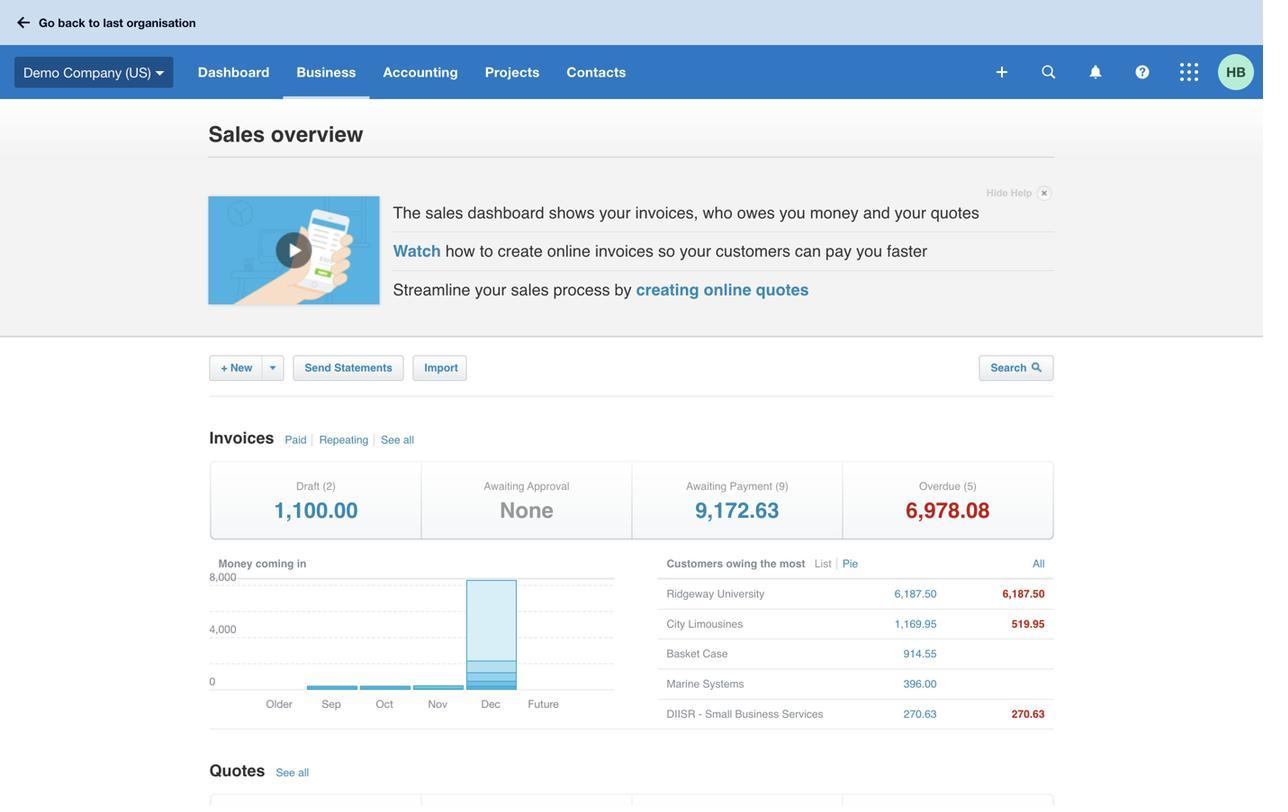 Task type: describe. For each thing, give the bounding box(es) containing it.
0 vertical spatial online
[[548, 242, 591, 261]]

-
[[699, 708, 703, 721]]

demo
[[23, 64, 59, 80]]

business inside "popup button"
[[297, 64, 356, 80]]

diisr
[[667, 708, 696, 721]]

faster
[[887, 242, 928, 261]]

to for create
[[480, 242, 494, 261]]

systems
[[703, 678, 745, 691]]

pay
[[826, 242, 852, 261]]

awaiting approval none
[[484, 480, 570, 523]]

2 270.63 link from the left
[[955, 700, 1045, 729]]

demo company (us) button
[[0, 45, 184, 99]]

banner containing dashboard
[[0, 0, 1264, 99]]

overdue                               (5) 6,978.08
[[907, 480, 991, 523]]

quotes
[[209, 762, 265, 780]]

your right so
[[680, 242, 712, 261]]

basket case
[[667, 648, 728, 661]]

money coming in
[[218, 558, 307, 570]]

watch how to create online invoices so your customers can pay you faster
[[393, 242, 928, 261]]

statements
[[334, 362, 393, 374]]

(5)
[[964, 480, 977, 493]]

by
[[615, 280, 632, 299]]

back
[[58, 16, 85, 30]]

6,978.08
[[907, 498, 991, 523]]

awaiting payment                               (9) 9,172.63
[[687, 480, 789, 523]]

send statements
[[305, 362, 393, 374]]

services
[[782, 708, 824, 721]]

hide help link
[[987, 183, 1053, 204]]

1 vertical spatial quotes
[[756, 280, 810, 299]]

0 horizontal spatial svg image
[[997, 67, 1008, 77]]

1,169.95
[[895, 618, 937, 630]]

ridgeway
[[667, 588, 715, 600]]

519.95 link
[[955, 610, 1045, 639]]

the
[[761, 558, 777, 570]]

so
[[659, 242, 676, 261]]

go back to last organisation
[[39, 16, 196, 30]]

owes
[[738, 204, 775, 222]]

search link
[[980, 355, 1055, 381]]

1 horizontal spatial svg image
[[1043, 65, 1056, 79]]

import link
[[413, 355, 467, 381]]

invoices
[[209, 429, 279, 447]]

university
[[718, 588, 765, 600]]

2 horizontal spatial svg image
[[1181, 63, 1199, 81]]

process
[[554, 280, 610, 299]]

svg image inside 'go back to last organisation' link
[[17, 17, 30, 28]]

list link
[[813, 558, 838, 570]]

0 horizontal spatial sales
[[426, 204, 464, 222]]

go
[[39, 16, 55, 30]]

who
[[703, 204, 733, 222]]

1,100.00
[[274, 498, 358, 523]]

your up "invoices"
[[600, 204, 631, 222]]

limousines
[[689, 618, 743, 630]]

money
[[811, 204, 859, 222]]

2 6,187.50 from the left
[[1003, 588, 1045, 600]]

2 6,187.50 link from the left
[[955, 580, 1045, 609]]

sales overview
[[209, 122, 364, 147]]

city limousines link
[[667, 610, 838, 639]]

awaiting for 9,172.63
[[687, 480, 727, 493]]

0 vertical spatial all
[[404, 434, 414, 446]]

1 horizontal spatial business
[[736, 708, 779, 721]]

overview
[[271, 122, 364, 147]]

new
[[230, 362, 253, 374]]

help
[[1011, 187, 1033, 199]]

repeating
[[319, 434, 369, 446]]

quotes see all
[[209, 762, 309, 780]]

accounting
[[383, 64, 458, 80]]

creating online quotes link
[[637, 280, 810, 299]]

519.95
[[1012, 618, 1045, 630]]

city limousines
[[667, 618, 743, 630]]

914.55 link
[[847, 640, 937, 669]]

ridgeway university
[[667, 588, 765, 600]]

svg image inside demo company (us) popup button
[[156, 71, 165, 75]]

none
[[500, 498, 554, 523]]

270.63 for 1st 270.63 link from right
[[1012, 708, 1045, 721]]

draft
[[296, 480, 320, 493]]

(us)
[[126, 64, 151, 80]]

hb button
[[1219, 45, 1264, 99]]

hide
[[987, 187, 1009, 199]]

all
[[1033, 558, 1045, 570]]

the
[[393, 204, 421, 222]]

1,169.95 link
[[847, 610, 937, 639]]

1 vertical spatial sales
[[511, 280, 549, 299]]

small
[[706, 708, 733, 721]]

coming
[[256, 558, 294, 570]]

payment
[[730, 480, 773, 493]]

to for last
[[89, 16, 100, 30]]

how
[[446, 242, 476, 261]]

paid link
[[283, 434, 313, 446]]

pie link
[[841, 558, 863, 570]]

1 270.63 link from the left
[[847, 700, 937, 729]]

search image
[[1032, 362, 1043, 372]]



Task type: vqa. For each thing, say whether or not it's contained in the screenshot.


Task type: locate. For each thing, give the bounding box(es) containing it.
you right the owes
[[780, 204, 806, 222]]

sales
[[426, 204, 464, 222], [511, 280, 549, 299]]

1 vertical spatial online
[[704, 280, 752, 299]]

streamline
[[393, 280, 471, 299]]

paid
[[285, 434, 307, 446]]

0 horizontal spatial online
[[548, 242, 591, 261]]

money
[[218, 558, 253, 570]]

watch
[[393, 242, 441, 261]]

you right pay
[[857, 242, 883, 261]]

online down shows
[[548, 242, 591, 261]]

streamline your sales process by creating online quotes
[[393, 280, 810, 299]]

svg image
[[1181, 63, 1199, 81], [1043, 65, 1056, 79], [997, 67, 1008, 77]]

1 vertical spatial business
[[736, 708, 779, 721]]

basket case link
[[667, 640, 838, 669]]

see all link right quotes
[[274, 767, 314, 779]]

see inside quotes see all
[[276, 767, 295, 779]]

projects
[[485, 64, 540, 80]]

ridgeway university link
[[667, 580, 838, 609]]

914.55
[[904, 648, 937, 661]]

pie
[[843, 558, 859, 570]]

most
[[780, 558, 806, 570]]

1 270.63 from the left
[[904, 708, 937, 721]]

all right repeating "link"
[[404, 434, 414, 446]]

0 vertical spatial see
[[381, 434, 401, 446]]

2 awaiting from the left
[[687, 480, 727, 493]]

0 horizontal spatial see all link
[[274, 767, 314, 779]]

awaiting inside the awaiting payment                               (9) 9,172.63
[[687, 480, 727, 493]]

0 horizontal spatial you
[[780, 204, 806, 222]]

quotes left hide help link
[[931, 204, 980, 222]]

0 horizontal spatial 270.63
[[904, 708, 937, 721]]

6,187.50 link up 1,169.95 link
[[847, 580, 937, 609]]

draft                               (2) 1,100.00
[[274, 480, 358, 523]]

1 horizontal spatial 6,187.50
[[1003, 588, 1045, 600]]

270.63
[[904, 708, 937, 721], [1012, 708, 1045, 721]]

1 vertical spatial to
[[480, 242, 494, 261]]

1 vertical spatial see
[[276, 767, 295, 779]]

1 horizontal spatial to
[[480, 242, 494, 261]]

invoices
[[595, 242, 654, 261]]

0 horizontal spatial 6,187.50
[[895, 588, 937, 600]]

business down marine systems link
[[736, 708, 779, 721]]

awaiting up '9,172.63'
[[687, 480, 727, 493]]

0 vertical spatial see all link
[[380, 434, 419, 446]]

0 horizontal spatial 6,187.50 link
[[847, 580, 937, 609]]

1 horizontal spatial awaiting
[[687, 480, 727, 493]]

1 horizontal spatial see
[[381, 434, 401, 446]]

marine systems
[[667, 678, 745, 691]]

overdue
[[920, 480, 961, 493]]

1 horizontal spatial all
[[404, 434, 414, 446]]

270.63 for 2nd 270.63 link from the right
[[904, 708, 937, 721]]

business up overview
[[297, 64, 356, 80]]

company
[[63, 64, 122, 80]]

business
[[297, 64, 356, 80], [736, 708, 779, 721]]

your right and
[[895, 204, 927, 222]]

396.00
[[904, 678, 937, 691]]

to inside banner
[[89, 16, 100, 30]]

sales down create
[[511, 280, 549, 299]]

0 horizontal spatial all
[[298, 767, 309, 779]]

see all link right repeating "link"
[[380, 434, 419, 446]]

1 6,187.50 from the left
[[895, 588, 937, 600]]

list
[[815, 558, 832, 570]]

dashboard
[[468, 204, 545, 222]]

6,187.50 link
[[847, 580, 937, 609], [955, 580, 1045, 609]]

6,187.50 up '519.95'
[[1003, 588, 1045, 600]]

all
[[404, 434, 414, 446], [298, 767, 309, 779]]

(2)
[[323, 480, 336, 493]]

last
[[103, 16, 123, 30]]

watch link
[[393, 242, 441, 261]]

1 vertical spatial all
[[298, 767, 309, 779]]

6,187.50 link up 519.95 link
[[955, 580, 1045, 609]]

customers
[[667, 558, 724, 570]]

1 horizontal spatial sales
[[511, 280, 549, 299]]

dashboard link
[[184, 45, 283, 99]]

1 horizontal spatial 270.63 link
[[955, 700, 1045, 729]]

0 vertical spatial to
[[89, 16, 100, 30]]

1 vertical spatial you
[[857, 242, 883, 261]]

sales right the the
[[426, 204, 464, 222]]

all right quotes
[[298, 767, 309, 779]]

1 6,187.50 link from the left
[[847, 580, 937, 609]]

hb
[[1227, 64, 1247, 80]]

customers
[[716, 242, 791, 261]]

case
[[703, 648, 728, 661]]

can
[[796, 242, 822, 261]]

all link
[[1033, 558, 1045, 571]]

6,187.50 up 1,169.95
[[895, 588, 937, 600]]

see
[[381, 434, 401, 446], [276, 767, 295, 779]]

in
[[297, 558, 307, 570]]

+ new
[[221, 362, 253, 374]]

and
[[864, 204, 891, 222]]

0 vertical spatial sales
[[426, 204, 464, 222]]

creating
[[637, 280, 700, 299]]

sales
[[209, 122, 265, 147]]

your
[[600, 204, 631, 222], [895, 204, 927, 222], [680, 242, 712, 261], [475, 280, 507, 299]]

0 vertical spatial business
[[297, 64, 356, 80]]

1 vertical spatial see all link
[[274, 767, 314, 779]]

1 horizontal spatial quotes
[[931, 204, 980, 222]]

2 270.63 from the left
[[1012, 708, 1045, 721]]

awaiting inside "awaiting approval none"
[[484, 480, 525, 493]]

svg image
[[17, 17, 30, 28], [1091, 65, 1102, 79], [1136, 65, 1150, 79], [156, 71, 165, 75]]

0 horizontal spatial awaiting
[[484, 480, 525, 493]]

396.00 link
[[847, 670, 937, 699]]

0 horizontal spatial business
[[297, 64, 356, 80]]

repeating link
[[318, 434, 375, 446]]

270.63 link
[[847, 700, 937, 729], [955, 700, 1045, 729]]

invoices,
[[636, 204, 699, 222]]

import
[[425, 362, 458, 374]]

0 vertical spatial quotes
[[931, 204, 980, 222]]

see right quotes
[[276, 767, 295, 779]]

to left last
[[89, 16, 100, 30]]

9,172.63
[[696, 498, 780, 523]]

see right repeating "link"
[[381, 434, 401, 446]]

customers owing the most
[[667, 558, 809, 570]]

projects button
[[472, 45, 554, 99]]

1 horizontal spatial online
[[704, 280, 752, 299]]

banner
[[0, 0, 1264, 99]]

send
[[305, 362, 331, 374]]

basket
[[667, 648, 700, 661]]

diisr - small business services
[[667, 708, 824, 721]]

awaiting up none
[[484, 480, 525, 493]]

organisation
[[127, 16, 196, 30]]

(9)
[[776, 480, 789, 493]]

quotes down can at right
[[756, 280, 810, 299]]

contacts button
[[554, 45, 640, 99]]

send statements link
[[293, 355, 404, 381]]

0 horizontal spatial to
[[89, 16, 100, 30]]

0 horizontal spatial 270.63 link
[[847, 700, 937, 729]]

online down customers on the right of the page
[[704, 280, 752, 299]]

shows
[[549, 204, 595, 222]]

1 horizontal spatial 270.63
[[1012, 708, 1045, 721]]

see all
[[381, 434, 414, 446]]

all inside quotes see all
[[298, 767, 309, 779]]

to right the "how"
[[480, 242, 494, 261]]

go back to last organisation link
[[11, 7, 207, 39]]

0 horizontal spatial see
[[276, 767, 295, 779]]

1 horizontal spatial you
[[857, 242, 883, 261]]

0 vertical spatial you
[[780, 204, 806, 222]]

+ new link
[[209, 355, 284, 381]]

1 horizontal spatial 6,187.50 link
[[955, 580, 1045, 609]]

your down create
[[475, 280, 507, 299]]

1 awaiting from the left
[[484, 480, 525, 493]]

0 horizontal spatial quotes
[[756, 280, 810, 299]]

approval
[[528, 480, 570, 493]]

dashboard
[[198, 64, 270, 80]]

quotes
[[931, 204, 980, 222], [756, 280, 810, 299]]

awaiting for none
[[484, 480, 525, 493]]

search
[[991, 362, 1031, 374]]

awaiting
[[484, 480, 525, 493], [687, 480, 727, 493]]

1 horizontal spatial see all link
[[380, 434, 419, 446]]



